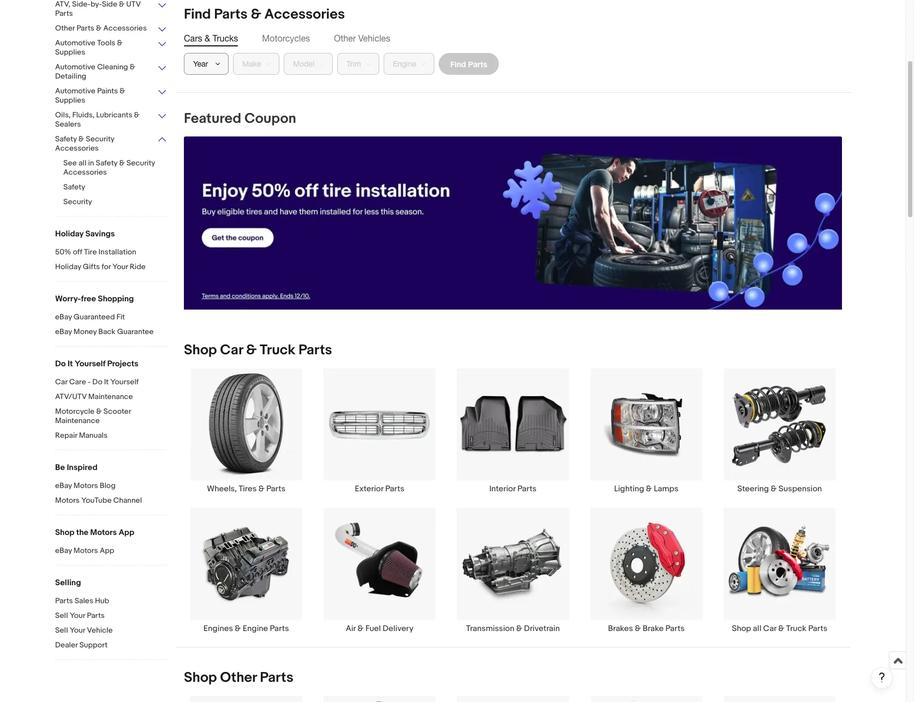 Task type: describe. For each thing, give the bounding box(es) containing it.
50% off tire installation holiday gifts for your ride
[[55, 247, 146, 271]]

sealers
[[55, 120, 81, 129]]

shop for shop all car & truck parts
[[733, 624, 752, 634]]

see
[[63, 158, 77, 168]]

atv, side-by-side & utv parts other parts & accessories automotive tools & supplies automotive cleaning & detailing automotive paints & supplies oils, fluids, lubricants & sealers safety & security accessories see all in safety & security accessories safety security
[[55, 0, 155, 206]]

find parts button
[[439, 53, 499, 75]]

2 vertical spatial security
[[63, 197, 92, 206]]

find for find parts
[[451, 59, 466, 69]]

lighting & lamps
[[615, 484, 679, 495]]

motors up ebay motors app link
[[90, 528, 117, 538]]

featured coupon
[[184, 110, 296, 127]]

automotive cleaning & detailing button
[[55, 62, 167, 82]]

do inside car care - do it yourself atv/utv maintenance motorcycle & scooter maintenance repair manuals
[[92, 377, 103, 387]]

parts sales hub link
[[55, 597, 167, 607]]

brakes & brake parts link
[[580, 508, 714, 634]]

parts inside wheels, tires & parts link
[[267, 484, 286, 495]]

manuals
[[79, 431, 108, 440]]

0 horizontal spatial yourself
[[75, 359, 105, 369]]

steering & suspension link
[[714, 368, 847, 495]]

accessories down atv, side-by-side & utv parts dropdown button
[[103, 23, 147, 33]]

ebay motors blog motors youtube channel
[[55, 481, 142, 505]]

0 vertical spatial maintenance
[[88, 392, 133, 402]]

interior
[[490, 484, 516, 495]]

1 vertical spatial safety
[[96, 158, 118, 168]]

car care - do it yourself link
[[55, 377, 167, 388]]

1 supplies from the top
[[55, 48, 85, 57]]

support
[[79, 641, 108, 650]]

free
[[81, 294, 96, 304]]

dealer
[[55, 641, 78, 650]]

app inside ebay motors app link
[[100, 546, 114, 556]]

guaranteed
[[74, 312, 115, 322]]

2 vertical spatial safety
[[63, 182, 85, 192]]

all inside atv, side-by-side & utv parts other parts & accessories automotive tools & supplies automotive cleaning & detailing automotive paints & supplies oils, fluids, lubricants & sealers safety & security accessories see all in safety & security accessories safety security
[[79, 158, 86, 168]]

see all in safety & security accessories link
[[63, 158, 175, 178]]

suspension
[[779, 484, 823, 495]]

help, opens dialogs image
[[877, 672, 888, 683]]

& inside car care - do it yourself atv/utv maintenance motorcycle & scooter maintenance repair manuals
[[96, 407, 102, 416]]

motors up youtube
[[74, 481, 98, 491]]

ebay for ebay motors app
[[55, 546, 72, 556]]

worry-
[[55, 294, 81, 304]]

0 vertical spatial truck
[[260, 342, 296, 359]]

air & fuel delivery
[[346, 624, 414, 634]]

paints
[[97, 86, 118, 96]]

& inside tab list
[[205, 33, 210, 43]]

shop other parts
[[184, 670, 294, 687]]

engine
[[243, 624, 268, 634]]

motors down the
[[74, 546, 98, 556]]

accessories up see
[[55, 144, 99, 153]]

other inside atv, side-by-side & utv parts other parts & accessories automotive tools & supplies automotive cleaning & detailing automotive paints & supplies oils, fluids, lubricants & sealers safety & security accessories see all in safety & security accessories safety security
[[55, 23, 75, 33]]

money
[[74, 327, 97, 336]]

fuel
[[366, 624, 381, 634]]

for
[[102, 262, 111, 271]]

lighting
[[615, 484, 645, 495]]

wheels, tires & parts link
[[180, 368, 313, 495]]

find parts & accessories
[[184, 6, 345, 23]]

featured
[[184, 110, 242, 127]]

atv, side-by-side & utv parts button
[[55, 0, 167, 19]]

shop for shop the motors app
[[55, 528, 74, 538]]

motors left youtube
[[55, 496, 80, 505]]

motorcycle
[[55, 407, 95, 416]]

parts inside find parts button
[[469, 59, 488, 69]]

brake
[[643, 624, 664, 634]]

tools
[[97, 38, 115, 48]]

transmission & drivetrain
[[467, 624, 560, 634]]

guarantee
[[117, 327, 154, 336]]

tire
[[84, 247, 97, 257]]

1 horizontal spatial other
[[220, 670, 257, 687]]

parts inside "engines & engine parts" link
[[270, 624, 289, 634]]

engines & engine parts link
[[180, 508, 313, 634]]

your for vehicle
[[70, 626, 85, 635]]

50%
[[55, 247, 71, 257]]

care
[[69, 377, 86, 387]]

cars & trucks
[[184, 33, 238, 43]]

cars
[[184, 33, 202, 43]]

motors youtube channel link
[[55, 496, 167, 506]]

delivery
[[383, 624, 414, 634]]

yourself inside car care - do it yourself atv/utv maintenance motorcycle & scooter maintenance repair manuals
[[110, 377, 139, 387]]

back
[[99, 327, 116, 336]]

shop all car & truck parts
[[733, 624, 828, 634]]

1 holiday from the top
[[55, 229, 84, 239]]

motorcycle & scooter maintenance link
[[55, 407, 167, 427]]

3 automotive from the top
[[55, 86, 95, 96]]

car care - do it yourself atv/utv maintenance motorcycle & scooter maintenance repair manuals
[[55, 377, 139, 440]]

1 sell from the top
[[55, 611, 68, 621]]

vehicle
[[87, 626, 113, 635]]

lamps
[[655, 484, 679, 495]]

do it yourself projects
[[55, 359, 139, 369]]

shop for shop car & truck parts
[[184, 342, 217, 359]]

parts inside interior parts link
[[518, 484, 537, 495]]

car inside shop all car & truck parts "link"
[[764, 624, 777, 634]]

exterior parts link
[[313, 368, 447, 495]]

atv/utv maintenance link
[[55, 392, 167, 403]]

detailing
[[55, 72, 86, 81]]

brakes & brake parts
[[609, 624, 685, 634]]

interior parts link
[[447, 368, 580, 495]]

holiday gifts for your ride link
[[55, 262, 167, 273]]

1 automotive from the top
[[55, 38, 95, 48]]

trucks
[[213, 33, 238, 43]]

2 ebay from the top
[[55, 327, 72, 336]]

hub
[[95, 597, 109, 606]]

shop all car & truck parts link
[[714, 508, 847, 634]]

security link
[[63, 197, 175, 208]]

shop the motors app
[[55, 528, 134, 538]]

oils, fluids, lubricants & sealers button
[[55, 110, 167, 130]]

other inside tab list
[[334, 33, 356, 43]]

parts inside exterior parts link
[[386, 484, 405, 495]]

dealer support link
[[55, 641, 167, 651]]

atv/utv
[[55, 392, 87, 402]]

ebay guaranteed fit link
[[55, 312, 167, 323]]

0 vertical spatial do
[[55, 359, 66, 369]]

2 automotive from the top
[[55, 62, 95, 72]]



Task type: vqa. For each thing, say whether or not it's contained in the screenshot.
brand
no



Task type: locate. For each thing, give the bounding box(es) containing it.
parts sales hub sell your parts sell your vehicle dealer support
[[55, 597, 113, 650]]

shop for shop other parts
[[184, 670, 217, 687]]

motors
[[74, 481, 98, 491], [55, 496, 80, 505], [90, 528, 117, 538], [74, 546, 98, 556]]

it up care
[[68, 359, 73, 369]]

ebay
[[55, 312, 72, 322], [55, 327, 72, 336], [55, 481, 72, 491], [55, 546, 72, 556]]

ebay guaranteed fit ebay money back guarantee
[[55, 312, 154, 336]]

inspired
[[67, 463, 98, 473]]

0 horizontal spatial truck
[[260, 342, 296, 359]]

1 horizontal spatial all
[[754, 624, 762, 634]]

brakes
[[609, 624, 634, 634]]

-
[[88, 377, 91, 387]]

&
[[119, 0, 125, 9], [251, 6, 262, 23], [96, 23, 102, 33], [205, 33, 210, 43], [117, 38, 123, 48], [130, 62, 135, 72], [120, 86, 125, 96], [134, 110, 140, 120], [79, 134, 84, 144], [119, 158, 125, 168], [246, 342, 257, 359], [96, 407, 102, 416], [259, 484, 265, 495], [647, 484, 653, 495], [772, 484, 778, 495], [235, 624, 241, 634], [358, 624, 364, 634], [517, 624, 523, 634], [636, 624, 642, 634], [779, 624, 785, 634]]

0 vertical spatial all
[[79, 158, 86, 168]]

exterior parts
[[355, 484, 405, 495]]

1 vertical spatial supplies
[[55, 96, 85, 105]]

steering & suspension
[[738, 484, 823, 495]]

engines
[[204, 624, 233, 634]]

tab list containing cars & trucks
[[184, 32, 843, 44]]

ebay inside ebay motors blog motors youtube channel
[[55, 481, 72, 491]]

off
[[73, 247, 82, 257]]

0 vertical spatial holiday
[[55, 229, 84, 239]]

1 horizontal spatial do
[[92, 377, 103, 387]]

1 vertical spatial all
[[754, 624, 762, 634]]

0 horizontal spatial find
[[184, 6, 211, 23]]

app up ebay motors app link
[[119, 528, 134, 538]]

maintenance down car care - do it yourself link
[[88, 392, 133, 402]]

1 vertical spatial automotive
[[55, 62, 95, 72]]

1 vertical spatial other
[[334, 33, 356, 43]]

other parts & accessories button
[[55, 23, 167, 34]]

0 vertical spatial find
[[184, 6, 211, 23]]

youtube
[[81, 496, 112, 505]]

in
[[88, 158, 94, 168]]

the
[[76, 528, 89, 538]]

air & fuel delivery link
[[313, 508, 447, 634]]

channel
[[113, 496, 142, 505]]

automotive paints & supplies button
[[55, 86, 167, 106]]

engines & engine parts
[[204, 624, 289, 634]]

cleaning
[[97, 62, 128, 72]]

accessories up motorcycles
[[265, 6, 345, 23]]

automotive down the detailing
[[55, 86, 95, 96]]

2 supplies from the top
[[55, 96, 85, 105]]

1 vertical spatial app
[[100, 546, 114, 556]]

0 vertical spatial yourself
[[75, 359, 105, 369]]

ebay motors blog link
[[55, 481, 167, 492]]

automotive
[[55, 38, 95, 48], [55, 62, 95, 72], [55, 86, 95, 96]]

yourself up the -
[[75, 359, 105, 369]]

ebay for ebay motors blog motors youtube channel
[[55, 481, 72, 491]]

1 vertical spatial truck
[[787, 624, 807, 634]]

1 vertical spatial maintenance
[[55, 416, 100, 426]]

your for ride
[[113, 262, 128, 271]]

shop car & truck parts
[[184, 342, 332, 359]]

sell your parts link
[[55, 611, 167, 622]]

security up the holiday savings
[[63, 197, 92, 206]]

None text field
[[184, 137, 843, 310]]

do up atv/utv
[[55, 359, 66, 369]]

truck inside "link"
[[787, 624, 807, 634]]

0 vertical spatial automotive
[[55, 38, 95, 48]]

security down the oils, fluids, lubricants & sealers dropdown button
[[86, 134, 115, 144]]

sell
[[55, 611, 68, 621], [55, 626, 68, 635]]

savings
[[85, 229, 115, 239]]

ebay up selling
[[55, 546, 72, 556]]

0 vertical spatial it
[[68, 359, 73, 369]]

2 vertical spatial automotive
[[55, 86, 95, 96]]

oils,
[[55, 110, 71, 120]]

automotive left the "tools"
[[55, 38, 95, 48]]

accessories up safety link
[[63, 168, 107, 177]]

selling
[[55, 578, 81, 588]]

do right the -
[[92, 377, 103, 387]]

1 vertical spatial holiday
[[55, 262, 81, 271]]

utv
[[126, 0, 141, 9]]

0 vertical spatial other
[[55, 23, 75, 33]]

accessories
[[265, 6, 345, 23], [103, 23, 147, 33], [55, 144, 99, 153], [63, 168, 107, 177]]

1 vertical spatial find
[[451, 59, 466, 69]]

0 horizontal spatial other
[[55, 23, 75, 33]]

50% off tire installation link
[[55, 247, 167, 258]]

safety down see
[[63, 182, 85, 192]]

side-
[[72, 0, 91, 9]]

scooter
[[103, 407, 131, 416]]

0 vertical spatial safety
[[55, 134, 77, 144]]

1 vertical spatial your
[[70, 611, 85, 621]]

it up atv/utv maintenance link
[[104, 377, 109, 387]]

security up safety link
[[127, 158, 155, 168]]

supplies
[[55, 48, 85, 57], [55, 96, 85, 105]]

tires
[[239, 484, 257, 495]]

other down atv,
[[55, 23, 75, 33]]

0 vertical spatial supplies
[[55, 48, 85, 57]]

2 vertical spatial other
[[220, 670, 257, 687]]

shopping
[[98, 294, 134, 304]]

find for find parts & accessories
[[184, 6, 211, 23]]

it inside car care - do it yourself atv/utv maintenance motorcycle & scooter maintenance repair manuals
[[104, 377, 109, 387]]

0 horizontal spatial car
[[55, 377, 67, 387]]

parts inside brakes & brake parts link
[[666, 624, 685, 634]]

1 horizontal spatial app
[[119, 528, 134, 538]]

wheels,
[[207, 484, 237, 495]]

tab list
[[184, 32, 843, 44]]

interior parts
[[490, 484, 537, 495]]

parts inside shop all car & truck parts "link"
[[809, 624, 828, 634]]

1 vertical spatial security
[[127, 158, 155, 168]]

your down sales
[[70, 611, 85, 621]]

1 ebay from the top
[[55, 312, 72, 322]]

ebay motors app link
[[55, 546, 167, 557]]

2 holiday from the top
[[55, 262, 81, 271]]

fluids,
[[72, 110, 95, 120]]

0 vertical spatial sell
[[55, 611, 68, 621]]

0 horizontal spatial it
[[68, 359, 73, 369]]

lighting & lamps link
[[580, 368, 714, 495]]

0 vertical spatial your
[[113, 262, 128, 271]]

0 vertical spatial security
[[86, 134, 115, 144]]

other left vehicles
[[334, 33, 356, 43]]

be
[[55, 463, 65, 473]]

all inside shop all car & truck parts "link"
[[754, 624, 762, 634]]

ebay down 'worry-'
[[55, 312, 72, 322]]

holiday up "50%"
[[55, 229, 84, 239]]

4 ebay from the top
[[55, 546, 72, 556]]

shop inside "link"
[[733, 624, 752, 634]]

automotive tools & supplies button
[[55, 38, 167, 58]]

0 vertical spatial app
[[119, 528, 134, 538]]

app
[[119, 528, 134, 538], [100, 546, 114, 556]]

find inside find parts button
[[451, 59, 466, 69]]

1 vertical spatial it
[[104, 377, 109, 387]]

2 vertical spatial car
[[764, 624, 777, 634]]

safety right in
[[96, 158, 118, 168]]

exterior
[[355, 484, 384, 495]]

other vehicles
[[334, 33, 391, 43]]

2 horizontal spatial car
[[764, 624, 777, 634]]

2 vertical spatial your
[[70, 626, 85, 635]]

0 horizontal spatial app
[[100, 546, 114, 556]]

air
[[346, 624, 356, 634]]

ebay left money
[[55, 327, 72, 336]]

holiday inside 50% off tire installation holiday gifts for your ride
[[55, 262, 81, 271]]

truck
[[260, 342, 296, 359], [787, 624, 807, 634]]

1 horizontal spatial it
[[104, 377, 109, 387]]

0 horizontal spatial all
[[79, 158, 86, 168]]

repair
[[55, 431, 77, 440]]

ebay for ebay guaranteed fit ebay money back guarantee
[[55, 312, 72, 322]]

car inside car care - do it yourself atv/utv maintenance motorcycle & scooter maintenance repair manuals
[[55, 377, 67, 387]]

2 sell from the top
[[55, 626, 68, 635]]

1 horizontal spatial car
[[220, 342, 243, 359]]

parts
[[214, 6, 248, 23], [55, 9, 73, 18], [77, 23, 94, 33], [469, 59, 488, 69], [299, 342, 332, 359], [267, 484, 286, 495], [386, 484, 405, 495], [518, 484, 537, 495], [55, 597, 73, 606], [87, 611, 105, 621], [270, 624, 289, 634], [666, 624, 685, 634], [809, 624, 828, 634], [260, 670, 294, 687]]

coupon
[[245, 110, 296, 127]]

safety down sealers at the top
[[55, 134, 77, 144]]

yourself down projects
[[110, 377, 139, 387]]

holiday
[[55, 229, 84, 239], [55, 262, 81, 271]]

0 horizontal spatial do
[[55, 359, 66, 369]]

maintenance up repair
[[55, 416, 100, 426]]

supplies up the detailing
[[55, 48, 85, 57]]

it
[[68, 359, 73, 369], [104, 377, 109, 387]]

transmission
[[467, 624, 515, 634]]

1 horizontal spatial yourself
[[110, 377, 139, 387]]

1 vertical spatial do
[[92, 377, 103, 387]]

your inside 50% off tire installation holiday gifts for your ride
[[113, 262, 128, 271]]

2 horizontal spatial other
[[334, 33, 356, 43]]

your right for
[[113, 262, 128, 271]]

maintenance
[[88, 392, 133, 402], [55, 416, 100, 426]]

drivetrain
[[525, 624, 560, 634]]

& inside "link"
[[779, 624, 785, 634]]

1 vertical spatial yourself
[[110, 377, 139, 387]]

1 vertical spatial sell
[[55, 626, 68, 635]]

1 horizontal spatial truck
[[787, 624, 807, 634]]

3 ebay from the top
[[55, 481, 72, 491]]

steering
[[738, 484, 770, 495]]

1 vertical spatial car
[[55, 377, 67, 387]]

transmission & drivetrain link
[[447, 508, 580, 634]]

app down shop the motors app
[[100, 546, 114, 556]]

shop
[[184, 342, 217, 359], [55, 528, 74, 538], [733, 624, 752, 634], [184, 670, 217, 687]]

your up dealer
[[70, 626, 85, 635]]

holiday down "50%"
[[55, 262, 81, 271]]

holiday savings
[[55, 229, 115, 239]]

automotive left cleaning
[[55, 62, 95, 72]]

ebay motors app
[[55, 546, 114, 556]]

supplies up oils,
[[55, 96, 85, 105]]

sales
[[75, 597, 93, 606]]

enjoy 50% off tire installation image
[[184, 137, 843, 310]]

by-
[[91, 0, 102, 9]]

ebay down be
[[55, 481, 72, 491]]

lubricants
[[96, 110, 132, 120]]

1 horizontal spatial find
[[451, 59, 466, 69]]

0 vertical spatial car
[[220, 342, 243, 359]]

safety & security accessories button
[[55, 134, 167, 154]]

find parts
[[451, 59, 488, 69]]

atv,
[[55, 0, 70, 9]]

other down engines & engine parts
[[220, 670, 257, 687]]

be inspired
[[55, 463, 98, 473]]

installation
[[99, 247, 136, 257]]



